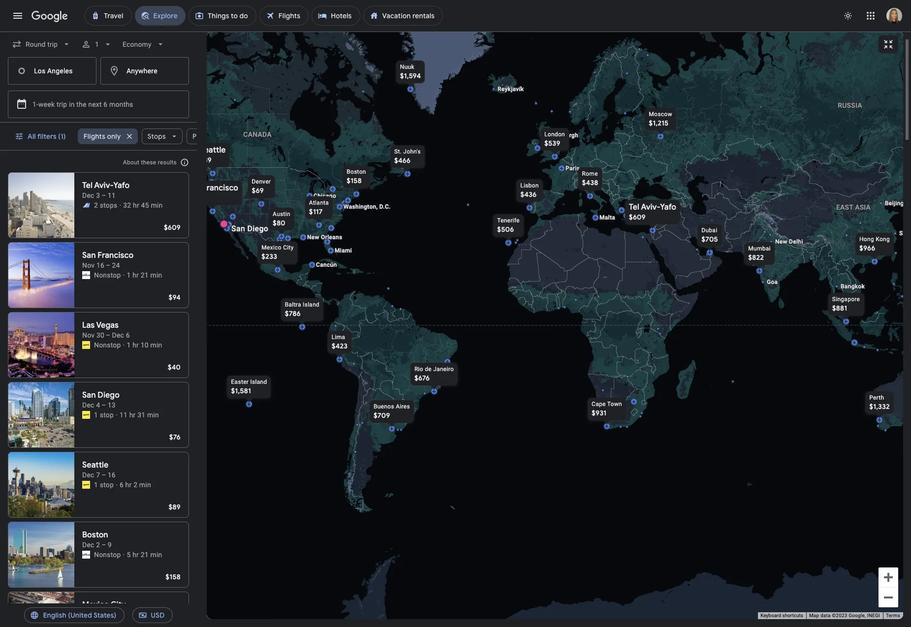 Task type: describe. For each thing, give the bounding box(es) containing it.
washington,
[[344, 203, 378, 210]]

austin $80
[[273, 211, 290, 228]]

31
[[138, 411, 145, 419]]

32 hr 45 min
[[123, 201, 163, 209]]

$158 inside the boston $158
[[347, 176, 362, 185]]

438 US dollars text field
[[582, 178, 598, 187]]

vegas
[[96, 321, 119, 330]]

boston for $158
[[347, 168, 366, 175]]

tel for tel aviv-yafo dec 3 – 11
[[82, 181, 93, 191]]

view smaller map image
[[883, 38, 895, 50]]

mumbai
[[749, 245, 771, 252]]

nov for san
[[82, 262, 95, 269]]

 image for aviv-
[[119, 200, 121, 210]]

dec inside seattle dec 7 – 16
[[82, 471, 94, 479]]

athens
[[626, 207, 645, 214]]

$609 inside tel aviv-yafo $609
[[629, 213, 646, 222]]

seattle for seattle $89
[[199, 145, 226, 155]]

1 inside 1 popup button
[[95, 40, 99, 48]]

denver $69
[[252, 178, 271, 195]]

11 hr 31 min
[[120, 411, 159, 419]]

$1,332
[[870, 402, 890, 411]]

$76
[[169, 433, 181, 442]]

aviv- for tel aviv-yafo dec 3 – 11
[[94, 181, 113, 191]]

2 – 9
[[96, 541, 112, 549]]

easter
[[231, 379, 249, 386]]

$423
[[332, 342, 348, 351]]

orleans
[[321, 234, 342, 241]]

states)
[[94, 611, 116, 620]]

san francisco
[[187, 183, 238, 193]]

singapore $881
[[833, 296, 860, 313]]

1 hr 21 min
[[127, 271, 162, 279]]

new for new delhi
[[776, 238, 788, 245]]

easter island $1,581
[[231, 379, 267, 396]]

$709
[[374, 411, 390, 420]]

tenerife
[[497, 217, 520, 224]]

island for $786
[[303, 301, 319, 308]]

4 – 13
[[96, 401, 116, 409]]

vivaaerobus image
[[82, 621, 90, 628]]

perth $1,332
[[870, 395, 890, 411]]

stops
[[148, 132, 166, 141]]

shortcuts
[[783, 613, 804, 619]]

©2023
[[833, 613, 848, 619]]

about these results
[[123, 159, 177, 166]]

$1,215
[[649, 119, 669, 128]]

1 vertical spatial $158
[[166, 573, 181, 582]]

hong
[[860, 236, 874, 243]]

reykjavík
[[498, 86, 524, 93]]

nuuk
[[400, 64, 414, 70]]

min for boston
[[150, 551, 162, 559]]

new delhi
[[776, 238, 803, 245]]

atlanta $117
[[309, 199, 329, 216]]

main menu image
[[12, 10, 24, 22]]

filters
[[37, 132, 56, 141]]

vueling, wizz air, and norse atlantic uk image
[[82, 201, 90, 209]]

21 for boston
[[141, 551, 149, 559]]

english (united states)
[[43, 611, 116, 620]]

keyboard
[[761, 613, 782, 619]]

2 vertical spatial 6
[[120, 481, 124, 489]]

baltra
[[285, 301, 301, 308]]

canada
[[243, 131, 271, 138]]

usd button
[[132, 604, 173, 628]]

yafo for tel aviv-yafo $609
[[660, 202, 677, 212]]

new orleans
[[307, 234, 342, 241]]

mexico for $233
[[261, 244, 281, 251]]

san for san diego dec 4 – 13
[[82, 391, 96, 400]]

mexico city apr 11 – 17, 2024
[[82, 600, 138, 619]]

$676
[[414, 374, 430, 383]]

buenos aires $709
[[374, 403, 410, 420]]

158 US dollars text field
[[166, 573, 181, 582]]

1215 US dollars text field
[[649, 119, 669, 128]]

apr
[[82, 611, 93, 619]]

stops button
[[142, 125, 183, 148]]

1332 US dollars text field
[[870, 402, 890, 411]]

price button
[[187, 125, 226, 148]]

506 US dollars text field
[[497, 225, 514, 234]]

bangkok
[[841, 283, 865, 290]]

1-week trip in the next 6 months
[[33, 100, 133, 108]]

san for san diego
[[231, 224, 245, 233]]

shan
[[900, 230, 912, 237]]

$705
[[702, 235, 718, 244]]

1581 US dollars text field
[[231, 387, 251, 396]]

atlanta
[[309, 199, 329, 206]]

436 US dollars text field
[[520, 190, 537, 199]]

san francisco button
[[181, 179, 244, 213]]

janeiro
[[433, 366, 454, 373]]

$466
[[394, 156, 411, 165]]

16 – 24
[[96, 262, 120, 269]]

san for san francisco
[[187, 183, 200, 193]]

london
[[545, 131, 565, 138]]

$506
[[497, 225, 514, 234]]

lima
[[332, 334, 345, 341]]

 image for francisco
[[123, 270, 125, 280]]

1 stop for dec
[[94, 481, 114, 489]]

30 – dec
[[96, 331, 124, 339]]

$69
[[252, 186, 264, 195]]

hr for las vegas
[[133, 341, 139, 349]]

east
[[837, 203, 854, 211]]

buenos
[[374, 403, 394, 410]]

32
[[123, 201, 131, 209]]

de
[[425, 366, 432, 373]]

seattle for seattle dec 7 – 16
[[82, 461, 108, 470]]

these
[[141, 159, 156, 166]]

francisco for san francisco
[[202, 183, 238, 193]]

$966
[[860, 244, 876, 253]]

nonstop for francisco
[[94, 271, 121, 279]]

539 US dollars text field
[[545, 139, 561, 148]]

dec inside boston dec 2 – 9
[[82, 541, 94, 549]]

117 US dollars text field
[[309, 207, 323, 216]]

map data ©2023 google, inegi
[[810, 613, 881, 619]]

705 US dollars text field
[[702, 235, 718, 244]]

jetblue image
[[82, 551, 90, 559]]

(1)
[[58, 132, 66, 141]]

$539
[[545, 139, 561, 148]]

san francisco nov 16 – 24
[[82, 251, 134, 269]]

0 horizontal spatial $89
[[169, 503, 181, 512]]

233 US dollars text field
[[261, 252, 277, 261]]

english
[[43, 611, 66, 620]]

aires
[[396, 403, 410, 410]]

edinburgh
[[550, 132, 578, 139]]

676 US dollars text field
[[414, 374, 430, 383]]

11
[[120, 411, 128, 419]]

in
[[69, 100, 75, 108]]

stop for dec
[[100, 481, 114, 489]]



Task type: locate. For each thing, give the bounding box(es) containing it.
2 nov from the top
[[82, 331, 95, 339]]

island right baltra
[[303, 301, 319, 308]]

 image for vegas
[[123, 340, 125, 350]]

1 nov from the top
[[82, 262, 95, 269]]

data
[[821, 613, 831, 619]]

new
[[307, 234, 319, 241], [776, 238, 788, 245]]

hr for tel aviv-yafo
[[133, 201, 139, 209]]

 image for mexico city
[[123, 620, 125, 628]]

2 dec from the top
[[82, 401, 94, 409]]

seattle up 7 – 16
[[82, 461, 108, 470]]

boston $158
[[347, 168, 366, 185]]

tel inside tel aviv-yafo $609
[[629, 202, 639, 212]]

 image left 32
[[119, 200, 121, 210]]

1 horizontal spatial $89
[[199, 156, 211, 165]]

1 vertical spatial diego
[[98, 391, 120, 400]]

dec up jetblue image
[[82, 541, 94, 549]]

east asia
[[837, 203, 871, 211]]

nuuk $1,594
[[400, 64, 421, 80]]

boston inside map region
[[347, 168, 366, 175]]

6 right the next
[[104, 100, 108, 108]]

 image left 1 hr 21 min
[[123, 270, 125, 280]]

stop
[[100, 411, 114, 419], [100, 481, 114, 489]]

609 US dollars text field
[[164, 223, 181, 232]]

spirit image for san diego
[[82, 411, 90, 419]]

0 vertical spatial $158
[[347, 176, 362, 185]]

mexico up the 233 us dollars "text box"
[[261, 244, 281, 251]]

denver
[[252, 178, 271, 185]]

2 stop from the top
[[100, 481, 114, 489]]

1 horizontal spatial $609
[[629, 213, 646, 222]]

4 dec from the top
[[82, 541, 94, 549]]

seattle dec 7 – 16
[[82, 461, 116, 479]]

1 stop down the 4 – 13
[[94, 411, 114, 419]]

hr down san francisco nov 16 – 24
[[133, 271, 139, 279]]

786 US dollars text field
[[285, 309, 301, 318]]

1
[[95, 40, 99, 48], [127, 271, 131, 279], [127, 341, 131, 349], [94, 411, 98, 419], [94, 481, 98, 489]]

0 vertical spatial 2
[[94, 201, 98, 209]]

1 vertical spatial 21
[[141, 551, 149, 559]]

89 US dollars text field
[[169, 503, 181, 512]]

island inside baltra island $786
[[303, 301, 319, 308]]

0 horizontal spatial 6
[[104, 100, 108, 108]]

diego for san diego
[[247, 224, 268, 233]]

mexico inside mexico city $233
[[261, 244, 281, 251]]

aviv- inside tel aviv-yafo $609
[[641, 202, 660, 212]]

None text field
[[8, 57, 97, 85]]

$436
[[520, 190, 537, 199]]

loading results progress bar
[[0, 32, 912, 33]]

keyboard shortcuts button
[[761, 613, 804, 620]]

inegi
[[868, 613, 881, 619]]

francisco inside san francisco nov 16 – 24
[[98, 251, 134, 261]]

1 stop from the top
[[100, 411, 114, 419]]

the
[[76, 100, 86, 108]]

diego left $80 on the left of the page
[[247, 224, 268, 233]]

69 US dollars text field
[[252, 186, 264, 195]]

1 vertical spatial boston
[[82, 530, 108, 540]]

 image left the 5
[[123, 550, 125, 560]]

0 vertical spatial boston
[[347, 168, 366, 175]]

1 stop
[[94, 411, 114, 419], [94, 481, 114, 489]]

80 US dollars text field
[[273, 219, 285, 228]]

san inside san francisco nov 16 – 24
[[82, 251, 96, 261]]

0 horizontal spatial tel
[[82, 181, 93, 191]]

dec up spirit image
[[82, 471, 94, 479]]

san inside san diego dec 4 – 13
[[82, 391, 96, 400]]

hr right spirit image
[[125, 481, 132, 489]]

0 vertical spatial 21
[[141, 271, 149, 279]]

city down $80 on the left of the page
[[283, 244, 294, 251]]

city for $233
[[283, 244, 294, 251]]

 image down 30 – dec
[[123, 340, 125, 350]]

0 vertical spatial island
[[303, 301, 319, 308]]

beijing
[[885, 200, 904, 207]]

0 horizontal spatial seattle
[[82, 461, 108, 470]]

1 vertical spatial city
[[111, 600, 126, 610]]

1 spirit image from the top
[[82, 341, 90, 349]]

1 horizontal spatial island
[[303, 301, 319, 308]]

min for las vegas
[[150, 341, 162, 349]]

$438
[[582, 178, 598, 187]]

0 vertical spatial aviv-
[[94, 181, 113, 191]]

0 vertical spatial seattle
[[199, 145, 226, 155]]

rome
[[582, 170, 598, 177]]

new for new orleans
[[307, 234, 319, 241]]

0 vertical spatial tel
[[82, 181, 93, 191]]

yafo up 3 – 11
[[113, 181, 130, 191]]

hr right the 5
[[133, 551, 139, 559]]

1 horizontal spatial city
[[283, 244, 294, 251]]

2 1 stop from the top
[[94, 481, 114, 489]]

0 vertical spatial mexico
[[261, 244, 281, 251]]

boston up 158 us dollars text box
[[347, 168, 366, 175]]

2 spirit image from the top
[[82, 411, 90, 419]]

keyboard shortcuts
[[761, 613, 804, 619]]

john's
[[403, 148, 421, 155]]

1 horizontal spatial aviv-
[[641, 202, 660, 212]]

466 US dollars text field
[[394, 156, 411, 165]]

week
[[38, 100, 55, 108]]

miami
[[335, 247, 352, 254]]

966 US dollars text field
[[860, 244, 876, 253]]

1 stop for diego
[[94, 411, 114, 419]]

1 vertical spatial tel
[[629, 202, 639, 212]]

1 nonstop from the top
[[94, 271, 121, 279]]

0 vertical spatial yafo
[[113, 181, 130, 191]]

6 inside las vegas nov 30 – dec 6
[[126, 331, 130, 339]]

dec inside tel aviv-yafo dec 3 – 11
[[82, 192, 94, 199]]

dec
[[82, 192, 94, 199], [82, 401, 94, 409], [82, 471, 94, 479], [82, 541, 94, 549]]

island for $1,581
[[250, 379, 267, 386]]

seattle up $89 text field
[[199, 145, 226, 155]]

yafo right 'athens'
[[660, 202, 677, 212]]

city inside mexico city apr 11 – 17, 2024
[[111, 600, 126, 610]]

$117
[[309, 207, 323, 216]]

0 vertical spatial $89
[[199, 156, 211, 165]]

$158 up "washington,"
[[347, 176, 362, 185]]

0 horizontal spatial diego
[[98, 391, 120, 400]]

mexico for apr
[[82, 600, 109, 610]]

0 horizontal spatial new
[[307, 234, 319, 241]]

0 vertical spatial 1 stop
[[94, 411, 114, 419]]

francisco inside san francisco button
[[202, 183, 238, 193]]

0 vertical spatial stop
[[100, 411, 114, 419]]

1 horizontal spatial 6
[[120, 481, 124, 489]]

$158
[[347, 176, 362, 185], [166, 573, 181, 582]]

diego
[[247, 224, 268, 233], [98, 391, 120, 400]]

1 horizontal spatial diego
[[247, 224, 268, 233]]

3 dec from the top
[[82, 471, 94, 479]]

hr
[[133, 201, 139, 209], [133, 271, 139, 279], [133, 341, 139, 349], [129, 411, 136, 419], [125, 481, 132, 489], [133, 551, 139, 559]]

aviv- inside tel aviv-yafo dec 3 – 11
[[94, 181, 113, 191]]

2 vertical spatial nonstop
[[94, 551, 121, 559]]

seattle inside map region
[[199, 145, 226, 155]]

0 vertical spatial 6
[[104, 100, 108, 108]]

1 vertical spatial $89
[[169, 503, 181, 512]]

washington, d.c.
[[344, 203, 391, 210]]

1-week trip in the next 6 months button
[[8, 91, 189, 118]]

mexico
[[261, 244, 281, 251], [82, 600, 109, 610]]

mumbai $822
[[749, 245, 771, 262]]

7 – 16
[[96, 471, 116, 479]]

0 horizontal spatial francisco
[[98, 251, 134, 261]]

all filters (1) button
[[9, 125, 74, 148]]

0 horizontal spatial mexico
[[82, 600, 109, 610]]

chicago
[[314, 193, 336, 199]]

1 vertical spatial seattle
[[82, 461, 108, 470]]

0 vertical spatial nov
[[82, 262, 95, 269]]

mexico up apr
[[82, 600, 109, 610]]

hr for san francisco
[[133, 271, 139, 279]]

1 vertical spatial mexico
[[82, 600, 109, 610]]

1 horizontal spatial 2
[[134, 481, 138, 489]]

(united
[[68, 611, 92, 620]]

6 right 30 – dec
[[126, 331, 130, 339]]

francisco down $89 text field
[[202, 183, 238, 193]]

russia
[[838, 101, 863, 109]]

0 horizontal spatial $609
[[164, 223, 181, 232]]

change appearance image
[[837, 4, 860, 28]]

0 vertical spatial nonstop
[[94, 271, 121, 279]]

yafo inside tel aviv-yafo dec 3 – 11
[[113, 181, 130, 191]]

nov inside las vegas nov 30 – dec 6
[[82, 331, 95, 339]]

$40
[[168, 363, 181, 372]]

san
[[187, 183, 200, 193], [231, 224, 245, 233], [82, 251, 96, 261], [82, 391, 96, 400]]

tel up vueling, wizz air, and norse atlantic uk image
[[82, 181, 93, 191]]

seattle inside seattle dec 7 – 16
[[82, 461, 108, 470]]

nov inside san francisco nov 16 – 24
[[82, 262, 95, 269]]

dec up vueling, wizz air, and norse atlantic uk image
[[82, 192, 94, 199]]

0 vertical spatial francisco
[[202, 183, 238, 193]]

mexico inside mexico city apr 11 – 17, 2024
[[82, 600, 109, 610]]

0 horizontal spatial aviv-
[[94, 181, 113, 191]]

1 vertical spatial nov
[[82, 331, 95, 339]]

None field
[[8, 35, 76, 53], [119, 35, 169, 53], [8, 35, 76, 53], [119, 35, 169, 53]]

next
[[88, 100, 102, 108]]

 image
[[119, 200, 121, 210], [123, 270, 125, 280], [123, 340, 125, 350]]

1 horizontal spatial yafo
[[660, 202, 677, 212]]

all filters (1)
[[28, 132, 66, 141]]

 image for boston
[[123, 550, 125, 560]]

dec left the 4 – 13
[[82, 401, 94, 409]]

lisbon
[[520, 182, 539, 189]]

spirit image
[[82, 341, 90, 349], [82, 411, 90, 419]]

2 nonstop from the top
[[94, 341, 121, 349]]

francisco for san francisco nov 16 – 24
[[98, 251, 134, 261]]

kong
[[876, 236, 890, 243]]

1 horizontal spatial francisco
[[202, 183, 238, 193]]

san inside san francisco button
[[187, 183, 200, 193]]

1 horizontal spatial new
[[776, 238, 788, 245]]

boston inside boston dec 2 – 9
[[82, 530, 108, 540]]

881 US dollars text field
[[833, 304, 848, 313]]

$1,594
[[400, 71, 421, 80]]

1594 US dollars text field
[[400, 71, 421, 80]]

1 vertical spatial 6
[[126, 331, 130, 339]]

tel
[[82, 181, 93, 191], [629, 202, 639, 212]]

 image down 2024 at the left bottom
[[123, 620, 125, 628]]

1 vertical spatial  image
[[123, 270, 125, 280]]

dec inside san diego dec 4 – 13
[[82, 401, 94, 409]]

spirit image
[[82, 481, 90, 489]]

about these results image
[[173, 151, 197, 174]]

0 vertical spatial  image
[[123, 550, 125, 560]]

0 vertical spatial city
[[283, 244, 294, 251]]

3 – 11
[[96, 192, 116, 199]]

6 hr 2 min
[[120, 481, 151, 489]]

boston
[[347, 168, 366, 175], [82, 530, 108, 540]]

1 horizontal spatial $158
[[347, 176, 362, 185]]

1 1 stop from the top
[[94, 411, 114, 419]]

1 vertical spatial  image
[[123, 620, 125, 628]]

cape
[[592, 401, 606, 408]]

76 US dollars text field
[[169, 433, 181, 442]]

hr for boston
[[133, 551, 139, 559]]

nonstop down 16 – 24 at the top
[[94, 271, 121, 279]]

2  image from the top
[[123, 620, 125, 628]]

hr left 10
[[133, 341, 139, 349]]

822 US dollars text field
[[749, 253, 764, 262]]

diego up the 4 – 13
[[98, 391, 120, 400]]

jetblue image
[[82, 271, 90, 279]]

about
[[123, 159, 140, 166]]

0 vertical spatial $609
[[629, 213, 646, 222]]

flights only
[[84, 132, 121, 141]]

tel for tel aviv-yafo $609
[[629, 202, 639, 212]]

stop down 7 – 16
[[100, 481, 114, 489]]

all
[[28, 132, 36, 141]]

diego for san diego dec 4 – 13
[[98, 391, 120, 400]]

moscow
[[649, 111, 672, 118]]

1 stop down 7 – 16
[[94, 481, 114, 489]]

lisbon $436
[[520, 182, 539, 199]]

diego inside san diego dec 4 – 13
[[98, 391, 120, 400]]

town
[[607, 401, 622, 408]]

1 horizontal spatial boston
[[347, 168, 366, 175]]

$89 inside seattle $89
[[199, 156, 211, 165]]

1 vertical spatial spirit image
[[82, 411, 90, 419]]

1 dec from the top
[[82, 192, 94, 199]]

$881
[[833, 304, 848, 313]]

1 vertical spatial stop
[[100, 481, 114, 489]]

nov
[[82, 262, 95, 269], [82, 331, 95, 339]]

city for apr
[[111, 600, 126, 610]]

423 US dollars text field
[[332, 342, 348, 351]]

2
[[94, 201, 98, 209], [134, 481, 138, 489]]

new left delhi in the right top of the page
[[776, 238, 788, 245]]

tel up $609 text field
[[629, 202, 639, 212]]

spirit image down 'las'
[[82, 341, 90, 349]]

1 vertical spatial nonstop
[[94, 341, 121, 349]]

2 vertical spatial  image
[[123, 340, 125, 350]]

yafo inside tel aviv-yafo $609
[[660, 202, 677, 212]]

40 US dollars text field
[[168, 363, 181, 372]]

nonstop down 30 – dec
[[94, 341, 121, 349]]

0 vertical spatial diego
[[247, 224, 268, 233]]

spirit image for las vegas
[[82, 341, 90, 349]]

nonstop for vegas
[[94, 341, 121, 349]]

1 horizontal spatial seattle
[[199, 145, 226, 155]]

stop down the 4 – 13
[[100, 411, 114, 419]]

delhi
[[789, 238, 803, 245]]

google,
[[849, 613, 866, 619]]

yafo for tel aviv-yafo dec 3 – 11
[[113, 181, 130, 191]]

6 right spirit image
[[120, 481, 124, 489]]

nov up jetblue icon
[[82, 262, 95, 269]]

709 US dollars text field
[[374, 411, 390, 420]]

trip
[[57, 100, 67, 108]]

san for san francisco nov 16 – 24
[[82, 251, 96, 261]]

5
[[127, 551, 131, 559]]

$1,581
[[231, 387, 251, 396]]

21 for san francisco
[[141, 271, 149, 279]]

158 US dollars text field
[[347, 176, 362, 185]]

0 horizontal spatial boston
[[82, 530, 108, 540]]

1 vertical spatial island
[[250, 379, 267, 386]]

nonstop for dec
[[94, 551, 121, 559]]

Where to? text field
[[100, 57, 189, 85]]

1 vertical spatial yafo
[[660, 202, 677, 212]]

0 horizontal spatial city
[[111, 600, 126, 610]]

0 horizontal spatial 2
[[94, 201, 98, 209]]

 image
[[123, 550, 125, 560], [123, 620, 125, 628]]

city up 11 – 17,
[[111, 600, 126, 610]]

0 vertical spatial spirit image
[[82, 341, 90, 349]]

nov down 'las'
[[82, 331, 95, 339]]

rome $438
[[582, 170, 598, 187]]

nov for las
[[82, 331, 95, 339]]

6 inside button
[[104, 100, 108, 108]]

1 vertical spatial 1 stop
[[94, 481, 114, 489]]

1 21 from the top
[[141, 271, 149, 279]]

aviv- up $609 text field
[[641, 202, 660, 212]]

1 vertical spatial francisco
[[98, 251, 134, 261]]

3 nonstop from the top
[[94, 551, 121, 559]]

1 horizontal spatial mexico
[[261, 244, 281, 251]]

seattle $89
[[199, 145, 226, 165]]

yafo
[[113, 181, 130, 191], [660, 202, 677, 212]]

diego inside map region
[[247, 224, 268, 233]]

89 US dollars text field
[[199, 156, 211, 165]]

tenerife $506
[[497, 217, 520, 234]]

0 horizontal spatial yafo
[[113, 181, 130, 191]]

city inside mexico city $233
[[283, 244, 294, 251]]

lima $423
[[332, 334, 348, 351]]

1 vertical spatial $609
[[164, 223, 181, 232]]

nonstop down 2 – 9
[[94, 551, 121, 559]]

$158 up usd button
[[166, 573, 181, 582]]

london $539
[[545, 131, 565, 148]]

aviv- up 3 – 11
[[94, 181, 113, 191]]

francisco
[[202, 183, 238, 193], [98, 251, 134, 261]]

map region
[[177, 0, 912, 628]]

min for tel aviv-yafo
[[151, 201, 163, 209]]

tel inside tel aviv-yafo dec 3 – 11
[[82, 181, 93, 191]]

new left orleans
[[307, 234, 319, 241]]

stop for diego
[[100, 411, 114, 419]]

stops
[[100, 201, 117, 209]]

st. john's $466
[[394, 148, 421, 165]]

francisco up 16 – 24 at the top
[[98, 251, 134, 261]]

spirit image down san diego dec 4 – 13
[[82, 411, 90, 419]]

1-
[[33, 100, 38, 108]]

1 horizontal spatial tel
[[629, 202, 639, 212]]

aviv- for tel aviv-yafo $609
[[641, 202, 660, 212]]

boston up 2 – 9
[[82, 530, 108, 540]]

island inside easter island $1,581
[[250, 379, 267, 386]]

0 horizontal spatial island
[[250, 379, 267, 386]]

malta
[[600, 214, 615, 221]]

las vegas nov 30 – dec 6
[[82, 321, 130, 339]]

island right easter
[[250, 379, 267, 386]]

609 US dollars text field
[[629, 213, 646, 222]]

min for san francisco
[[150, 271, 162, 279]]

0 horizontal spatial $158
[[166, 573, 181, 582]]

boston for dec
[[82, 530, 108, 540]]

2 21 from the top
[[141, 551, 149, 559]]

94 US dollars text field
[[169, 293, 181, 302]]

austin
[[273, 211, 290, 218]]

2 horizontal spatial 6
[[126, 331, 130, 339]]

931 US dollars text field
[[592, 409, 607, 418]]

$233
[[261, 252, 277, 261]]

0 vertical spatial  image
[[119, 200, 121, 210]]

1 vertical spatial aviv-
[[641, 202, 660, 212]]

nonstop
[[94, 271, 121, 279], [94, 341, 121, 349], [94, 551, 121, 559]]

hr right 11
[[129, 411, 136, 419]]

hr right 32
[[133, 201, 139, 209]]

1 hr 10 min
[[127, 341, 162, 349]]

aviv-
[[94, 181, 113, 191], [641, 202, 660, 212]]

1 vertical spatial 2
[[134, 481, 138, 489]]

1  image from the top
[[123, 550, 125, 560]]



Task type: vqa. For each thing, say whether or not it's contained in the screenshot.


